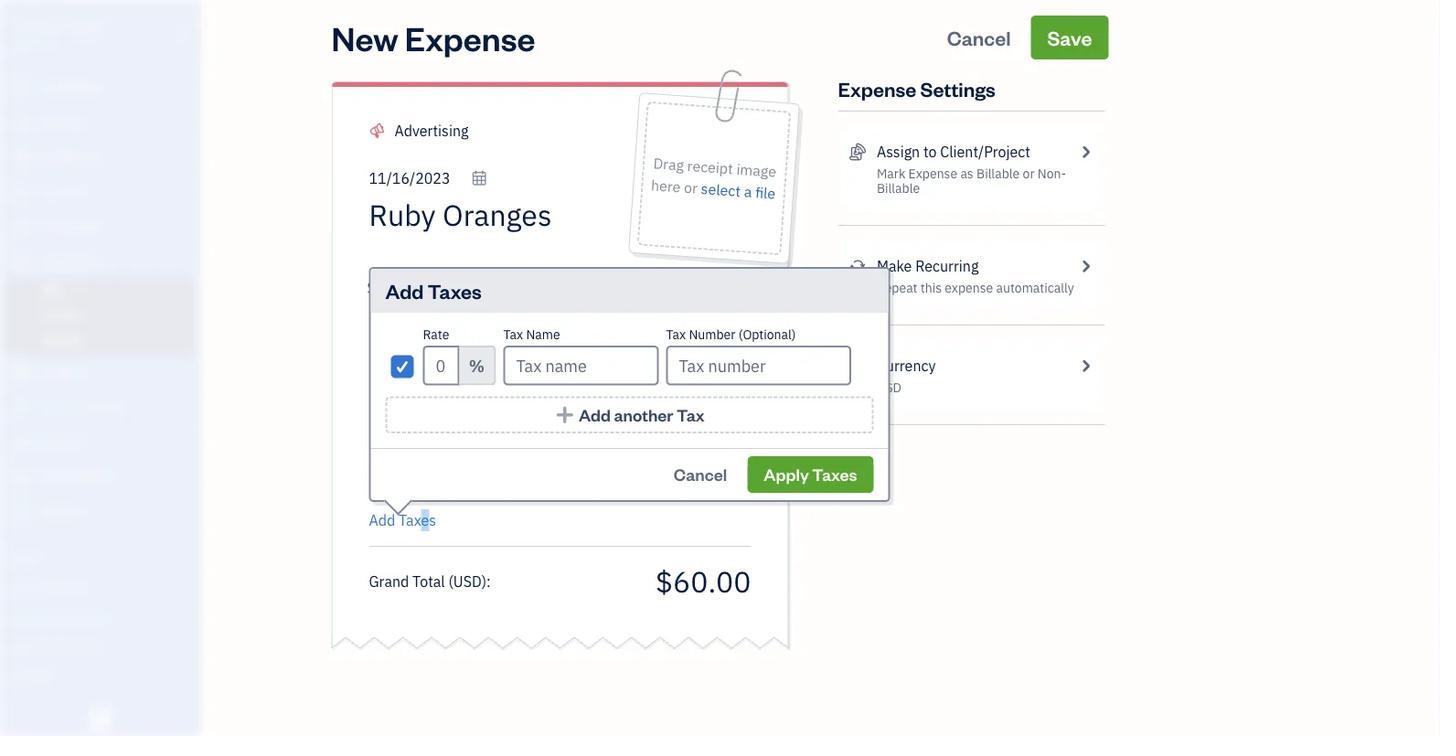 Task type: locate. For each thing, give the bounding box(es) containing it.
1 horizontal spatial or
[[1023, 165, 1035, 182]]

tax right the another
[[677, 404, 705, 426]]

1 vertical spatial cancel button
[[657, 456, 743, 493]]

invoice image
[[12, 184, 34, 202]]

repeat this expense automatically
[[877, 279, 1074, 296]]

currency
[[877, 356, 936, 375]]

apply taxes
[[764, 464, 857, 485]]

to
[[923, 142, 937, 161]]

2 vertical spatial chevronright image
[[1077, 355, 1094, 377]]

expense settings
[[838, 75, 996, 101]]

assign to client/project
[[877, 142, 1030, 161]]

0 horizontal spatial usd
[[453, 571, 482, 591]]

apply
[[764, 464, 809, 485]]

1 horizontal spatial cancel button
[[931, 16, 1027, 59]]

1 chevronright image from the top
[[1077, 141, 1094, 163]]

currencyandlanguage image
[[849, 355, 866, 377]]

grand total ( usd ):
[[369, 571, 491, 591]]

chevronright image for recurring
[[1077, 255, 1094, 277]]

cancel button
[[931, 16, 1027, 59], [657, 456, 743, 493]]

1 horizontal spatial cancel
[[947, 24, 1011, 50]]

plus image
[[554, 406, 575, 424]]

Category text field
[[395, 120, 551, 142]]

1 vertical spatial add
[[579, 404, 611, 426]]

or left non-
[[1023, 165, 1035, 182]]

2 vertical spatial expense
[[908, 165, 957, 182]]

freshbooks image
[[86, 707, 115, 729]]

file
[[755, 183, 776, 203]]

apps image
[[14, 550, 196, 564]]

taxes
[[428, 278, 482, 304], [812, 464, 857, 485], [399, 511, 436, 530]]

or for drag receipt image here or
[[683, 178, 698, 198]]

items and services image
[[14, 608, 196, 623]]

(optional)
[[739, 326, 796, 343]]

drag receipt image here or
[[650, 153, 777, 198]]

usd
[[877, 379, 902, 396], [453, 571, 482, 591]]

1 vertical spatial chevronright image
[[1077, 255, 1094, 277]]

1 vertical spatial taxes
[[812, 464, 857, 485]]

2 chevronright image from the top
[[1077, 255, 1094, 277]]

taxes right apply
[[812, 464, 857, 485]]

select a file
[[700, 179, 776, 203]]

0 vertical spatial add
[[385, 278, 424, 304]]

drag
[[653, 153, 684, 175]]

Tax Rate (Percentage) text field
[[423, 346, 459, 385]]

add taxes button
[[369, 509, 436, 531]]

save button
[[1031, 16, 1109, 59]]

0 vertical spatial chevronright image
[[1077, 141, 1094, 163]]

cancel button down the another
[[657, 456, 743, 493]]

2 vertical spatial taxes
[[399, 511, 436, 530]]

1 vertical spatial expense
[[838, 75, 916, 101]]

billable down assign
[[877, 180, 920, 197]]

0 vertical spatial taxes
[[428, 278, 482, 304]]

or for mark expense as billable or non- billable
[[1023, 165, 1035, 182]]

chart image
[[12, 468, 34, 486]]

cancel down add another tax
[[674, 464, 727, 485]]

make
[[877, 256, 912, 276]]

taxes up rate in the left top of the page
[[428, 278, 482, 304]]

total
[[412, 571, 445, 591]]

0 horizontal spatial or
[[683, 178, 698, 198]]

this
[[921, 279, 942, 296]]

tax
[[503, 326, 523, 343], [666, 326, 686, 343], [677, 404, 705, 426]]

taxes up total
[[399, 511, 436, 530]]

0 vertical spatial usd
[[877, 379, 902, 396]]

timer image
[[12, 399, 34, 417]]

1 vertical spatial usd
[[453, 571, 482, 591]]

add
[[385, 278, 424, 304], [579, 404, 611, 426], [369, 511, 395, 530]]

0 vertical spatial cancel button
[[931, 16, 1027, 59]]

tax inside 'add another tax' button
[[677, 404, 705, 426]]

apply taxes button
[[747, 456, 874, 493]]

a
[[743, 182, 752, 202]]

billable
[[977, 165, 1020, 182], [877, 180, 920, 197]]

or
[[1023, 165, 1035, 182], [683, 178, 698, 198]]

chevronright image
[[1077, 141, 1094, 163], [1077, 255, 1094, 277], [1077, 355, 1094, 377]]

cancel button for apply taxes
[[657, 456, 743, 493]]

or inside 'mark expense as billable or non- billable'
[[1023, 165, 1035, 182]]

cancel button up settings
[[931, 16, 1027, 59]]

tax name
[[503, 326, 560, 343]]

add another tax button
[[385, 396, 874, 433]]

settings
[[920, 75, 996, 101]]

project image
[[12, 364, 34, 382]]

add taxes up rate in the left top of the page
[[385, 278, 482, 304]]

0 vertical spatial cancel
[[947, 24, 1011, 50]]

cancel up settings
[[947, 24, 1011, 50]]

check image
[[394, 357, 411, 375]]

add up rate in the left top of the page
[[385, 278, 424, 304]]

tax for tax name
[[503, 326, 523, 343]]

Date in MM/DD/YYYY format text field
[[369, 169, 488, 188]]

new expense
[[331, 16, 535, 59]]

image
[[736, 159, 777, 181]]

tax left name
[[503, 326, 523, 343]]

number
[[689, 326, 736, 343]]

tax left number
[[666, 326, 686, 343]]

money image
[[12, 433, 34, 452]]

make recurring
[[877, 256, 979, 276]]

team members image
[[14, 579, 196, 593]]

add right plus image
[[579, 404, 611, 426]]

assign
[[877, 142, 920, 161]]

0 vertical spatial expense
[[405, 16, 535, 59]]

usd down currency
[[877, 379, 902, 396]]

report image
[[12, 503, 34, 521]]

expense
[[405, 16, 535, 59], [838, 75, 916, 101], [908, 165, 957, 182]]

Merchant text field
[[369, 197, 619, 233]]

cancel
[[947, 24, 1011, 50], [674, 464, 727, 485]]

oranges
[[52, 16, 108, 35]]

recurring
[[915, 256, 979, 276]]

or right here
[[683, 178, 698, 198]]

here
[[650, 175, 681, 197]]

1 vertical spatial cancel
[[674, 464, 727, 485]]

add taxes
[[385, 278, 482, 304], [369, 511, 436, 530]]

expense inside 'mark expense as billable or non- billable'
[[908, 165, 957, 182]]

taxes inside button
[[812, 464, 857, 485]]

billable down client/project
[[977, 165, 1020, 182]]

2 vertical spatial add
[[369, 511, 395, 530]]

cancel for apply taxes
[[674, 464, 727, 485]]

as
[[960, 165, 974, 182]]

0 vertical spatial add taxes
[[385, 278, 482, 304]]

ruby
[[15, 16, 49, 35]]

or inside drag receipt image here or
[[683, 178, 698, 198]]

payment image
[[12, 219, 34, 237]]

0 horizontal spatial cancel
[[674, 464, 727, 485]]

add taxes up the grand
[[369, 511, 436, 530]]

mark
[[877, 165, 905, 182]]

add up the grand
[[369, 511, 395, 530]]

0 horizontal spatial cancel button
[[657, 456, 743, 493]]

add inside dropdown button
[[369, 511, 395, 530]]

main element
[[0, 0, 247, 736]]

usd right total
[[453, 571, 482, 591]]



Task type: vqa. For each thing, say whether or not it's contained in the screenshot.
2nd chevronRight icon
yes



Task type: describe. For each thing, give the bounding box(es) containing it.
client/project
[[940, 142, 1030, 161]]

estimate image
[[12, 149, 34, 167]]

cancel button for save
[[931, 16, 1027, 59]]

dashboard image
[[12, 80, 34, 98]]

Description text field
[[360, 277, 742, 497]]

taxes inside dropdown button
[[399, 511, 436, 530]]

1 horizontal spatial usd
[[877, 379, 902, 396]]

rate
[[423, 326, 449, 343]]

add another tax
[[579, 404, 705, 426]]

tax number (optional)
[[666, 326, 796, 343]]

tax for tax number (optional)
[[666, 326, 686, 343]]

repeat
[[877, 279, 918, 296]]

expensesrebilling image
[[849, 141, 866, 163]]

Tax name text field
[[503, 346, 659, 385]]

expense for new expense
[[405, 16, 535, 59]]

chevronright image for to
[[1077, 141, 1094, 163]]

0 horizontal spatial billable
[[877, 180, 920, 197]]

expense
[[945, 279, 993, 296]]

1 horizontal spatial billable
[[977, 165, 1020, 182]]

(
[[448, 571, 453, 591]]

non-
[[1038, 165, 1066, 182]]

):
[[482, 571, 491, 591]]

expense for mark expense as billable or non- billable
[[908, 165, 957, 182]]

1 vertical spatial add taxes
[[369, 511, 436, 530]]

add inside button
[[579, 404, 611, 426]]

Amount (USD) text field
[[654, 562, 751, 600]]

save
[[1047, 24, 1092, 50]]

new
[[331, 16, 398, 59]]

settings image
[[14, 667, 196, 681]]

cancel for save
[[947, 24, 1011, 50]]

mark expense as billable or non- billable
[[877, 165, 1066, 197]]

ruby oranges owner
[[15, 16, 108, 51]]

client image
[[12, 114, 34, 133]]

select
[[700, 179, 741, 201]]

3 chevronright image from the top
[[1077, 355, 1094, 377]]

refresh image
[[849, 255, 866, 277]]

another
[[614, 404, 673, 426]]

name
[[526, 326, 560, 343]]

bank connections image
[[14, 637, 196, 652]]

owner
[[15, 37, 48, 51]]

Tax number text field
[[666, 346, 851, 385]]

expense image
[[12, 253, 34, 272]]

receipt
[[687, 156, 734, 178]]

delete tax image
[[855, 355, 874, 376]]

select a file button
[[700, 177, 776, 205]]

grand
[[369, 571, 409, 591]]

automatically
[[996, 279, 1074, 296]]



